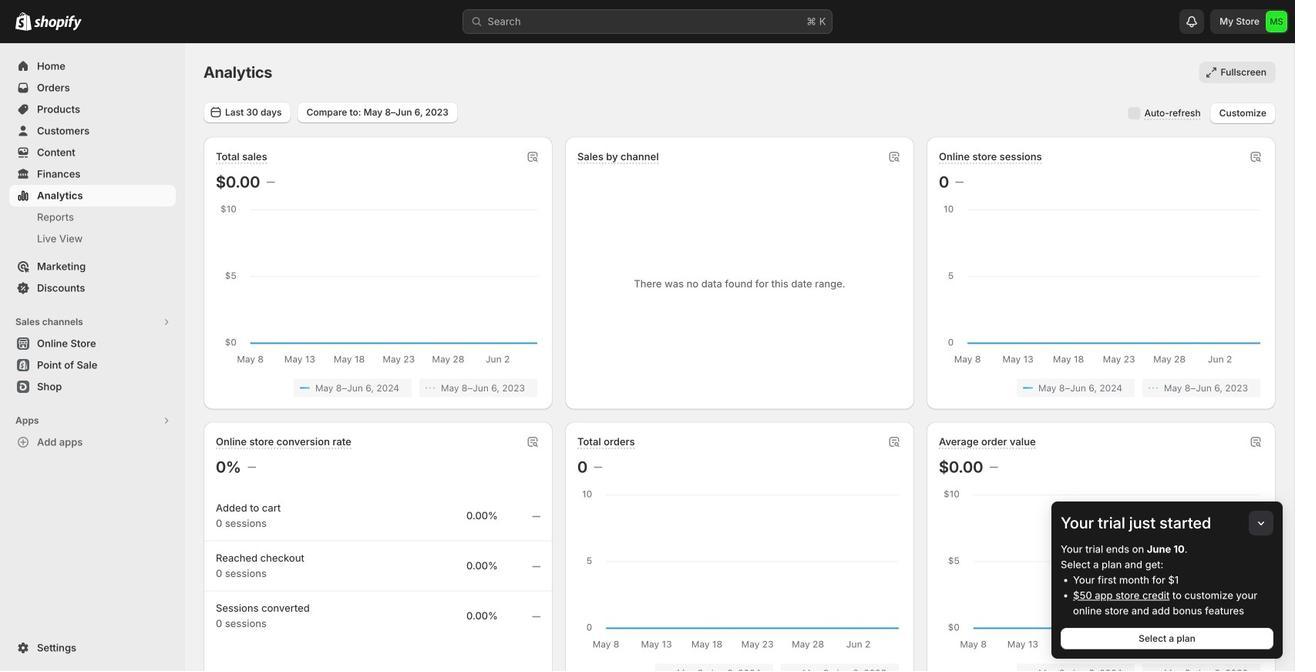 Task type: vqa. For each thing, say whether or not it's contained in the screenshot.
list
yes



Task type: describe. For each thing, give the bounding box(es) containing it.
my store image
[[1266, 11, 1288, 32]]

1 horizontal spatial shopify image
[[34, 15, 82, 31]]



Task type: locate. For each thing, give the bounding box(es) containing it.
0 horizontal spatial shopify image
[[15, 12, 32, 31]]

list
[[219, 379, 537, 398], [942, 379, 1261, 398], [581, 664, 899, 672], [942, 664, 1261, 672]]

shopify image
[[15, 12, 32, 31], [34, 15, 82, 31]]



